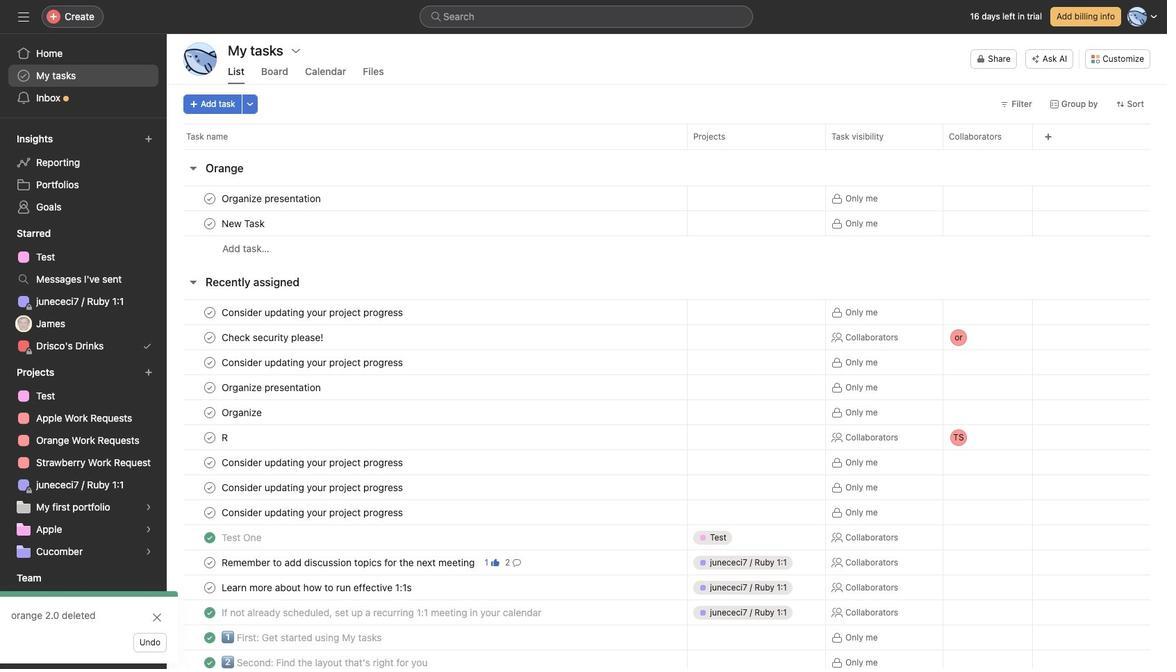 Task type: vqa. For each thing, say whether or not it's contained in the screenshot.
1st Completed image from the top of the header recently assigned 'tree grid'
yes



Task type: describe. For each thing, give the bounding box(es) containing it.
mark complete checkbox inside "learn more about how to run effective 1:1s" cell
[[202, 579, 218, 596]]

mark complete image for mark complete option in r cell
[[202, 429, 218, 446]]

task name text field for mark complete option inside check security please! cell
[[219, 330, 328, 344]]

task name text field for mark complete option inside the "new task" cell
[[219, 216, 269, 230]]

2 mark complete image from the top
[[202, 454, 218, 471]]

see details, my first portfolio image
[[145, 503, 153, 512]]

task name text field for completed option within the if not already scheduled, set up a recurring 1:1 meeting in your calendar cell
[[219, 606, 546, 620]]

see details, cucomber image
[[145, 548, 153, 556]]

4 linked projects for consider updating your project progress cell from the top
[[687, 475, 826, 500]]

check security please! cell
[[167, 325, 687, 350]]

consider updating your project progress cell for second linked projects for consider updating your project progress cell from the top
[[167, 350, 687, 375]]

more actions image
[[246, 100, 254, 108]]

hide sidebar image
[[18, 11, 29, 22]]

1 like. you liked this task image
[[491, 558, 500, 567]]

2 comments image
[[513, 558, 521, 567]]

organize presentation cell for linked projects for organize presentation cell related to third mark complete checkbox
[[167, 375, 687, 400]]

mark complete checkbox for organize cell
[[202, 404, 218, 421]]

task name text field for second mark complete checkbox
[[219, 355, 407, 369]]

r cell
[[167, 425, 687, 450]]

learn more about how to run effective 1:1s cell
[[167, 575, 687, 600]]

mark complete image for mark complete option inside check security please! cell
[[202, 329, 218, 346]]

teams element
[[0, 566, 167, 616]]

linked projects for new task cell
[[687, 211, 826, 236]]

consider updating your project progress cell for second mark complete icon from the top of the header recently assigned tree grid linked projects for consider updating your project progress cell
[[167, 450, 687, 475]]

1 mark complete image from the top
[[202, 304, 218, 321]]

completed image for if not already scheduled, set up a recurring 1:1 meeting in your calendar cell
[[202, 604, 218, 621]]

global element
[[0, 34, 167, 117]]

linked projects for 1️⃣ first: get started using my tasks cell
[[687, 625, 826, 651]]

consider updating your project progress cell for 1st mark complete icon linked projects for consider updating your project progress cell
[[167, 300, 687, 325]]

completed image for 1️⃣ first: get started using my tasks cell
[[202, 629, 218, 646]]

mark complete image for 3rd mark complete checkbox from the bottom of the page
[[202, 479, 218, 496]]

completed checkbox for if not already scheduled, set up a recurring 1:1 meeting in your calendar cell
[[202, 604, 218, 621]]

task name text field for mark complete option within the remember to add discussion topics for the next meeting 'cell'
[[219, 556, 479, 570]]

new task cell
[[167, 211, 687, 236]]

task name text field for completed option in the 1️⃣ first: get started using my tasks cell
[[219, 631, 386, 645]]

completed checkbox for test one 'cell'
[[202, 529, 218, 546]]

mark complete image for mark complete checkbox in the "learn more about how to run effective 1:1s" cell
[[202, 579, 218, 596]]

task name text field for mark complete checkbox in the "learn more about how to run effective 1:1s" cell
[[219, 581, 416, 595]]

task name text field for completed checkbox inside the test one 'cell'
[[219, 531, 266, 545]]

if not already scheduled, set up a recurring 1:1 meeting in your calendar cell
[[167, 600, 687, 625]]

linked projects for r cell
[[687, 425, 826, 450]]

mark complete image for second mark complete checkbox
[[202, 354, 218, 371]]

mark complete image for mark complete option inside the "new task" cell
[[202, 215, 218, 232]]

linked projects for organize cell
[[687, 400, 826, 425]]

mark complete image for mark complete option within the organize cell
[[202, 404, 218, 421]]

task name text field for mark complete option in r cell
[[219, 431, 234, 444]]

header orange tree grid
[[167, 186, 1168, 261]]

2 mark complete checkbox from the top
[[202, 354, 218, 371]]

mark complete image for third mark complete checkbox
[[202, 379, 218, 396]]

mark complete checkbox for "new task" cell
[[202, 215, 218, 232]]



Task type: locate. For each thing, give the bounding box(es) containing it.
0 vertical spatial completed checkbox
[[202, 604, 218, 621]]

completed image
[[202, 529, 218, 546], [202, 604, 218, 621], [202, 629, 218, 646], [202, 654, 218, 669]]

task name text field for 6th mark complete option from the top
[[219, 456, 407, 469]]

7 task name text field from the top
[[219, 631, 386, 645]]

1 completed checkbox from the top
[[202, 529, 218, 546]]

3 mark complete checkbox from the top
[[202, 329, 218, 346]]

completed image for test one 'cell'
[[202, 529, 218, 546]]

2 linked projects for consider updating your project progress cell from the top
[[687, 350, 826, 375]]

4 completed image from the top
[[202, 654, 218, 669]]

3 task name text field from the top
[[219, 381, 325, 394]]

3 completed image from the top
[[202, 629, 218, 646]]

1 vertical spatial organize presentation cell
[[167, 375, 687, 400]]

2 completed image from the top
[[202, 604, 218, 621]]

6 mark complete checkbox from the top
[[202, 579, 218, 596]]

row
[[167, 124, 1168, 149], [183, 149, 1151, 150], [167, 186, 1168, 211], [167, 211, 1168, 236], [167, 236, 1168, 261], [167, 300, 1168, 325], [167, 324, 1168, 351], [167, 350, 1168, 375], [167, 375, 1168, 400], [167, 400, 1168, 425], [167, 424, 1168, 451], [167, 450, 1168, 475], [167, 475, 1168, 500], [167, 500, 1168, 525], [167, 525, 1168, 550], [167, 550, 1168, 575], [167, 575, 1168, 600], [167, 600, 1168, 625], [167, 625, 1168, 651], [167, 650, 1168, 669]]

1 task name text field from the top
[[219, 191, 325, 205]]

2 vertical spatial mark complete image
[[202, 504, 218, 521]]

linked projects for consider updating your project progress cell for 1st mark complete icon from the bottom of the header recently assigned tree grid
[[687, 500, 826, 525]]

consider updating your project progress cell
[[167, 300, 687, 325], [167, 350, 687, 375], [167, 450, 687, 475], [167, 475, 687, 500], [167, 500, 687, 525]]

mark complete image inside "new task" cell
[[202, 215, 218, 232]]

2 organize presentation cell from the top
[[167, 375, 687, 400]]

0 vertical spatial completed checkbox
[[202, 529, 218, 546]]

mark complete checkbox inside organize cell
[[202, 404, 218, 421]]

task name text field inside test one 'cell'
[[219, 531, 266, 545]]

Task name text field
[[219, 216, 269, 230], [219, 330, 328, 344], [219, 381, 325, 394], [219, 406, 266, 419], [219, 481, 407, 494], [219, 506, 407, 519], [219, 631, 386, 645], [219, 656, 432, 669]]

mark complete image
[[202, 190, 218, 207], [202, 215, 218, 232], [202, 329, 218, 346], [202, 354, 218, 371], [202, 379, 218, 396], [202, 404, 218, 421], [202, 429, 218, 446], [202, 479, 218, 496], [202, 554, 218, 571], [202, 579, 218, 596]]

insights element
[[0, 126, 167, 221]]

organize presentation cell inside "header orange" tree grid
[[167, 186, 687, 211]]

mark complete checkbox inside r cell
[[202, 429, 218, 446]]

task name text field inside remember to add discussion topics for the next meeting 'cell'
[[219, 556, 479, 570]]

Mark complete checkbox
[[202, 215, 218, 232], [202, 304, 218, 321], [202, 329, 218, 346], [202, 404, 218, 421], [202, 429, 218, 446], [202, 454, 218, 471], [202, 554, 218, 571]]

remember to add discussion topics for the next meeting cell
[[167, 550, 687, 575]]

starred element
[[0, 221, 167, 360]]

1 mark complete checkbox from the top
[[202, 215, 218, 232]]

6 mark complete image from the top
[[202, 404, 218, 421]]

projects element
[[0, 360, 167, 566]]

2 task name text field from the top
[[219, 330, 328, 344]]

completed image inside '2️⃣ second: find the layout that's right for you' cell
[[202, 654, 218, 669]]

9 task name text field from the top
[[219, 606, 546, 620]]

1 vertical spatial completed checkbox
[[202, 654, 218, 669]]

mark complete image
[[202, 304, 218, 321], [202, 454, 218, 471], [202, 504, 218, 521]]

5 task name text field from the top
[[219, 481, 407, 494]]

organize cell
[[167, 400, 687, 425]]

0 vertical spatial mark complete image
[[202, 304, 218, 321]]

header recently assigned tree grid
[[167, 300, 1168, 669]]

0 vertical spatial linked projects for organize presentation cell
[[687, 186, 826, 211]]

2 mark complete checkbox from the top
[[202, 304, 218, 321]]

task name text field for 5th mark complete checkbox
[[219, 506, 407, 519]]

new insights image
[[145, 135, 153, 143]]

mark complete image inside "learn more about how to run effective 1:1s" cell
[[202, 579, 218, 596]]

4 task name text field from the top
[[219, 431, 234, 444]]

8 task name text field from the top
[[219, 656, 432, 669]]

see details, apple image
[[145, 525, 153, 534]]

1 vertical spatial mark complete image
[[202, 454, 218, 471]]

8 task name text field from the top
[[219, 581, 416, 595]]

close image
[[152, 612, 163, 623]]

Task name text field
[[219, 191, 325, 205], [219, 305, 407, 319], [219, 355, 407, 369], [219, 431, 234, 444], [219, 456, 407, 469], [219, 531, 266, 545], [219, 556, 479, 570], [219, 581, 416, 595], [219, 606, 546, 620]]

completed checkbox inside 1️⃣ first: get started using my tasks cell
[[202, 629, 218, 646]]

task name text field for 3rd mark complete checkbox from the bottom of the page
[[219, 481, 407, 494]]

5 task name text field from the top
[[219, 456, 407, 469]]

linked projects for check security please! cell
[[687, 325, 826, 350]]

view profile settings image
[[183, 42, 217, 76]]

2 mark complete image from the top
[[202, 215, 218, 232]]

list box
[[420, 6, 753, 28]]

task name text field for mark complete checkbox within "header orange" tree grid
[[219, 191, 325, 205]]

1 consider updating your project progress cell from the top
[[167, 300, 687, 325]]

4 consider updating your project progress cell from the top
[[167, 475, 687, 500]]

task name text field inside check security please! cell
[[219, 330, 328, 344]]

2 completed checkbox from the top
[[202, 629, 218, 646]]

organize presentation cell
[[167, 186, 687, 211], [167, 375, 687, 400]]

7 task name text field from the top
[[219, 556, 479, 570]]

mark complete image for mark complete checkbox within "header orange" tree grid
[[202, 190, 218, 207]]

1 mark complete image from the top
[[202, 190, 218, 207]]

Completed checkbox
[[202, 604, 218, 621], [202, 629, 218, 646]]

3 linked projects for consider updating your project progress cell from the top
[[687, 450, 826, 475]]

linked projects for consider updating your project progress cell
[[687, 300, 826, 325], [687, 350, 826, 375], [687, 450, 826, 475], [687, 475, 826, 500], [687, 500, 826, 525]]

10 mark complete image from the top
[[202, 579, 218, 596]]

3 consider updating your project progress cell from the top
[[167, 450, 687, 475]]

task name text field inside '2️⃣ second: find the layout that's right for you' cell
[[219, 656, 432, 669]]

task name text field for mark complete option within the organize cell
[[219, 406, 266, 419]]

task name text field for completed checkbox within '2️⃣ second: find the layout that's right for you' cell
[[219, 656, 432, 669]]

5 linked projects for consider updating your project progress cell from the top
[[687, 500, 826, 525]]

2️⃣ second: find the layout that's right for you cell
[[167, 650, 687, 669]]

2 task name text field from the top
[[219, 305, 407, 319]]

mark complete checkbox inside check security please! cell
[[202, 329, 218, 346]]

task name text field inside organize presentation 'cell'
[[219, 191, 325, 205]]

5 mark complete checkbox from the top
[[202, 429, 218, 446]]

mark complete checkbox inside "header orange" tree grid
[[202, 190, 218, 207]]

collapse task list for this group image
[[188, 277, 199, 288]]

linked projects for consider updating your project progress cell for second mark complete icon from the top of the header recently assigned tree grid
[[687, 450, 826, 475]]

2 consider updating your project progress cell from the top
[[167, 350, 687, 375]]

completed checkbox inside if not already scheduled, set up a recurring 1:1 meeting in your calendar cell
[[202, 604, 218, 621]]

6 task name text field from the top
[[219, 531, 266, 545]]

task name text field for 2nd mark complete option from the top
[[219, 305, 407, 319]]

linked projects for organize presentation cell for third mark complete checkbox
[[687, 375, 826, 400]]

3 task name text field from the top
[[219, 355, 407, 369]]

9 mark complete image from the top
[[202, 554, 218, 571]]

Completed checkbox
[[202, 529, 218, 546], [202, 654, 218, 669]]

1 vertical spatial linked projects for organize presentation cell
[[687, 375, 826, 400]]

linked projects for organize presentation cell
[[687, 186, 826, 211], [687, 375, 826, 400]]

7 mark complete image from the top
[[202, 429, 218, 446]]

completed checkbox inside test one 'cell'
[[202, 529, 218, 546]]

6 mark complete checkbox from the top
[[202, 454, 218, 471]]

completed image inside if not already scheduled, set up a recurring 1:1 meeting in your calendar cell
[[202, 604, 218, 621]]

completed image inside test one 'cell'
[[202, 529, 218, 546]]

5 mark complete checkbox from the top
[[202, 504, 218, 521]]

completed image inside 1️⃣ first: get started using my tasks cell
[[202, 629, 218, 646]]

4 mark complete checkbox from the top
[[202, 404, 218, 421]]

linked projects for 2️⃣ second: find the layout that's right for you cell
[[687, 650, 826, 669]]

task name text field inside organize presentation 'cell'
[[219, 381, 325, 394]]

task name text field for third mark complete checkbox
[[219, 381, 325, 394]]

completed checkbox for 1️⃣ first: get started using my tasks cell
[[202, 629, 218, 646]]

Mark complete checkbox
[[202, 190, 218, 207], [202, 354, 218, 371], [202, 379, 218, 396], [202, 479, 218, 496], [202, 504, 218, 521], [202, 579, 218, 596]]

1️⃣ first: get started using my tasks cell
[[167, 625, 687, 651]]

0 vertical spatial organize presentation cell
[[167, 186, 687, 211]]

completed checkbox inside '2️⃣ second: find the layout that's right for you' cell
[[202, 654, 218, 669]]

4 task name text field from the top
[[219, 406, 266, 419]]

mark complete checkbox for remember to add discussion topics for the next meeting 'cell'
[[202, 554, 218, 571]]

3 mark complete image from the top
[[202, 504, 218, 521]]

mark complete image inside organize cell
[[202, 404, 218, 421]]

2 linked projects for organize presentation cell from the top
[[687, 375, 826, 400]]

5 mark complete image from the top
[[202, 379, 218, 396]]

1 completed image from the top
[[202, 529, 218, 546]]

linked projects for consider updating your project progress cell for 1st mark complete icon
[[687, 300, 826, 325]]

task name text field inside "learn more about how to run effective 1:1s" cell
[[219, 581, 416, 595]]

7 mark complete checkbox from the top
[[202, 554, 218, 571]]

mark complete checkbox for r cell
[[202, 429, 218, 446]]

new project or portfolio image
[[145, 368, 153, 377]]

test one cell
[[167, 525, 687, 550]]

3 mark complete checkbox from the top
[[202, 379, 218, 396]]

3 mark complete image from the top
[[202, 329, 218, 346]]

8 mark complete image from the top
[[202, 479, 218, 496]]

completed checkbox for '2️⃣ second: find the layout that's right for you' cell
[[202, 654, 218, 669]]

mark complete checkbox for check security please! cell
[[202, 329, 218, 346]]

1 task name text field from the top
[[219, 216, 269, 230]]

2 completed checkbox from the top
[[202, 654, 218, 669]]

4 mark complete image from the top
[[202, 354, 218, 371]]

task name text field inside r cell
[[219, 431, 234, 444]]

organize presentation cell for mark complete checkbox within "header orange" tree grid's linked projects for organize presentation cell
[[167, 186, 687, 211]]

task name text field inside organize cell
[[219, 406, 266, 419]]

mark complete image inside r cell
[[202, 429, 218, 446]]

4 mark complete checkbox from the top
[[202, 479, 218, 496]]

6 task name text field from the top
[[219, 506, 407, 519]]

1 vertical spatial completed checkbox
[[202, 629, 218, 646]]

consider updating your project progress cell for 1st mark complete icon from the bottom of the header recently assigned tree grid's linked projects for consider updating your project progress cell
[[167, 500, 687, 525]]

linked projects for organize presentation cell for mark complete checkbox within "header orange" tree grid
[[687, 186, 826, 211]]

mark complete checkbox inside remember to add discussion topics for the next meeting 'cell'
[[202, 554, 218, 571]]

5 consider updating your project progress cell from the top
[[167, 500, 687, 525]]

task name text field inside 1️⃣ first: get started using my tasks cell
[[219, 631, 386, 645]]

show options image
[[290, 45, 302, 56]]

mark complete image for mark complete option within the remember to add discussion topics for the next meeting 'cell'
[[202, 554, 218, 571]]

collapse task list for this group image
[[188, 163, 199, 174]]

task name text field inside "new task" cell
[[219, 216, 269, 230]]

1 completed checkbox from the top
[[202, 604, 218, 621]]

add field image
[[1045, 133, 1053, 141]]

1 linked projects for organize presentation cell from the top
[[687, 186, 826, 211]]

1 mark complete checkbox from the top
[[202, 190, 218, 207]]

task name text field inside if not already scheduled, set up a recurring 1:1 meeting in your calendar cell
[[219, 606, 546, 620]]

1 linked projects for consider updating your project progress cell from the top
[[687, 300, 826, 325]]

1 organize presentation cell from the top
[[167, 186, 687, 211]]

mark complete image inside check security please! cell
[[202, 329, 218, 346]]

completed image for '2️⃣ second: find the layout that's right for you' cell
[[202, 654, 218, 669]]

mark complete checkbox inside "new task" cell
[[202, 215, 218, 232]]

consider updating your project progress cell for fourth linked projects for consider updating your project progress cell from the top
[[167, 475, 687, 500]]



